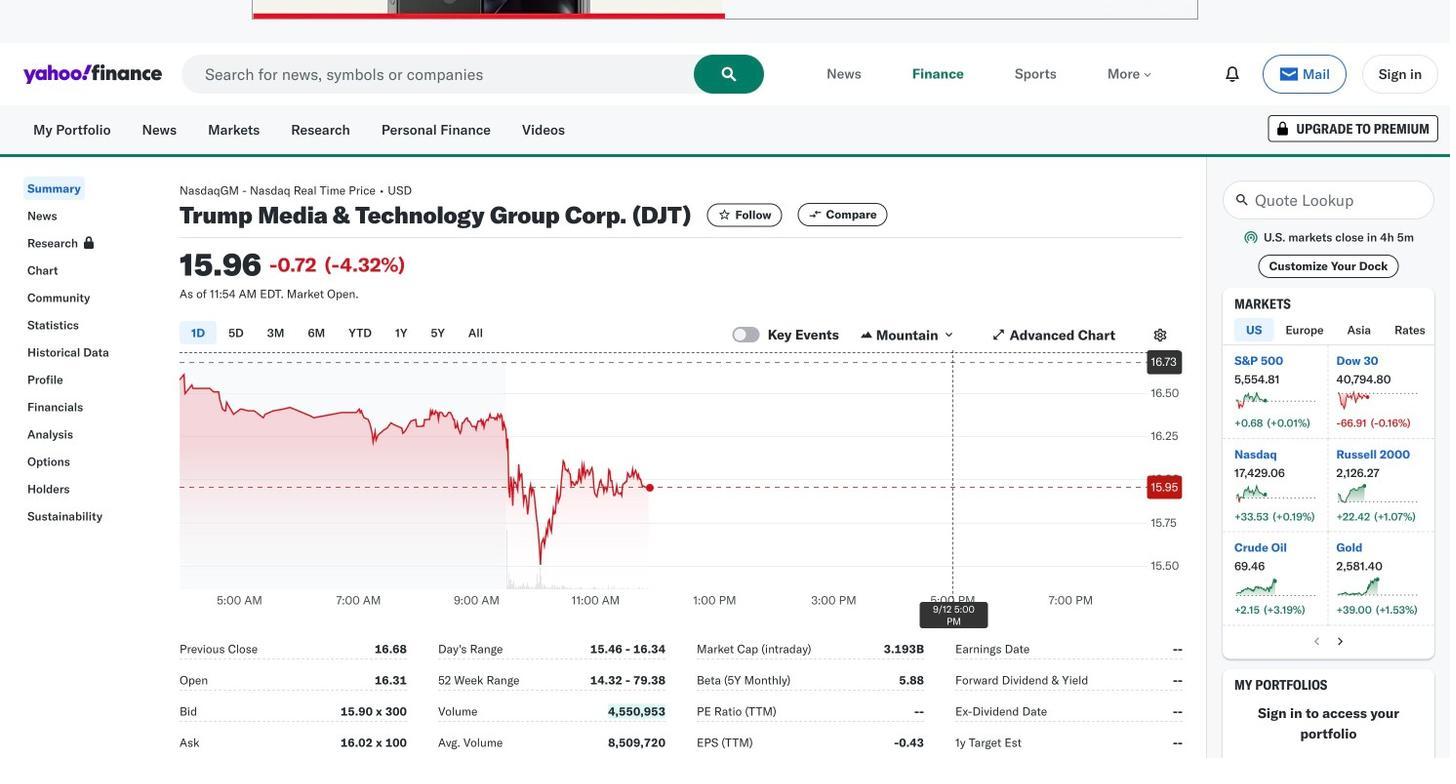 Task type: describe. For each thing, give the bounding box(es) containing it.
advertisement element
[[252, 0, 1198, 20]]

Search for news, symbols or companies text field
[[182, 55, 764, 94]]

djt navigation menubar menu bar
[[0, 173, 156, 528]]

1 tab list from the left
[[180, 318, 733, 350]]

search image
[[721, 66, 737, 82]]

Quote Lookup text field
[[1223, 181, 1435, 220]]



Task type: vqa. For each thing, say whether or not it's contained in the screenshot.
Argus inside the the 'BCE BCE Inc.: Reaffirming BUY 54 minutes ago • Argus'
no



Task type: locate. For each thing, give the bounding box(es) containing it.
none search field 'quote lookup'
[[1223, 181, 1435, 220]]

0 horizontal spatial tab list
[[180, 318, 733, 350]]

1 horizontal spatial tab list
[[1235, 318, 1450, 345]]

None checkbox
[[733, 327, 760, 343]]

2 tab list from the left
[[1235, 318, 1450, 345]]

None search field
[[182, 55, 764, 94], [1223, 181, 1435, 220], [182, 55, 764, 94]]

toolbar
[[1216, 55, 1439, 94]]

prev image
[[1309, 634, 1325, 649]]

tab list
[[180, 318, 733, 350], [1235, 318, 1450, 345]]



